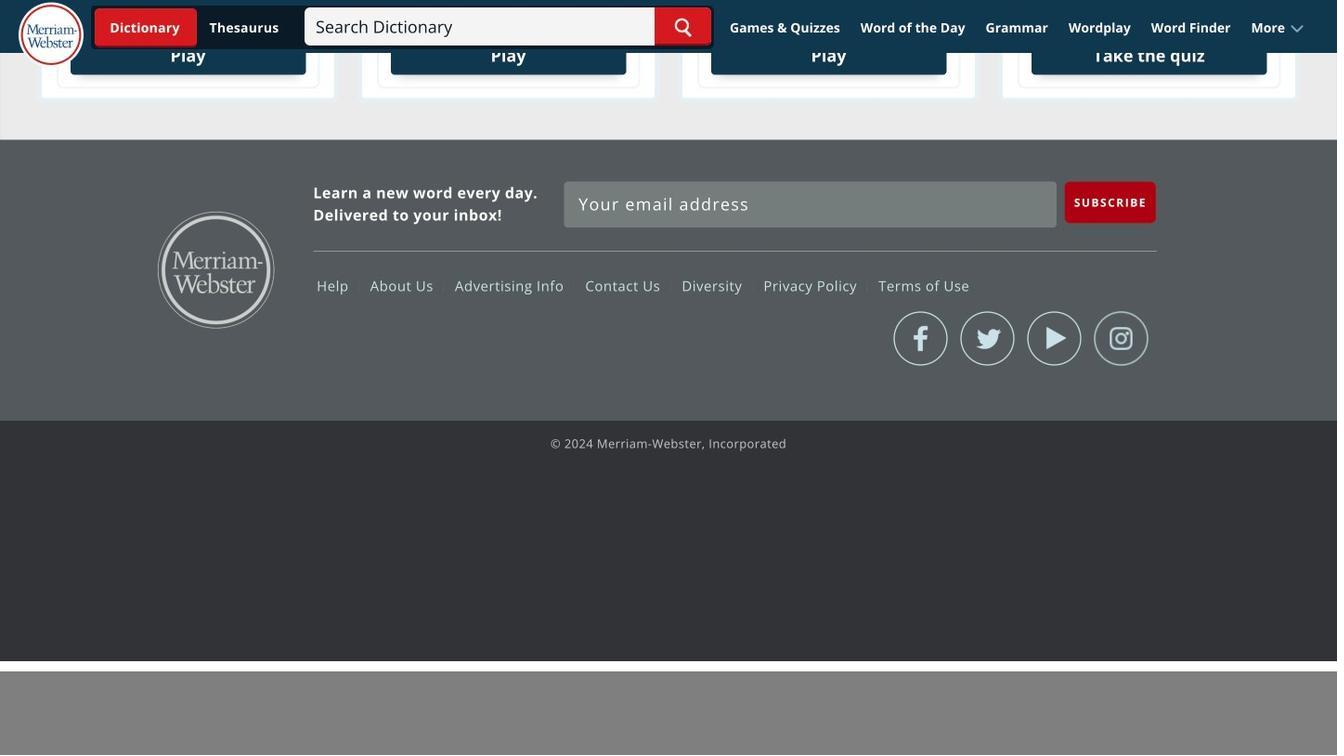 Task type: describe. For each thing, give the bounding box(es) containing it.
merriam webster - established 1828 image
[[19, 2, 84, 69]]

toggle search dictionary/thesaurus image
[[95, 8, 197, 47]]

Sign up for Merriam-Webster's Word of the Day newsletter text field
[[564, 181, 1057, 228]]

Subscribe submit
[[1065, 181, 1157, 224]]

search word image
[[674, 18, 692, 37]]



Task type: vqa. For each thing, say whether or not it's contained in the screenshot.
Merriam Webster - established 1828 image
yes



Task type: locate. For each thing, give the bounding box(es) containing it.
Search search field
[[305, 7, 712, 46]]

advertisement element
[[331, 672, 1007, 755]]



